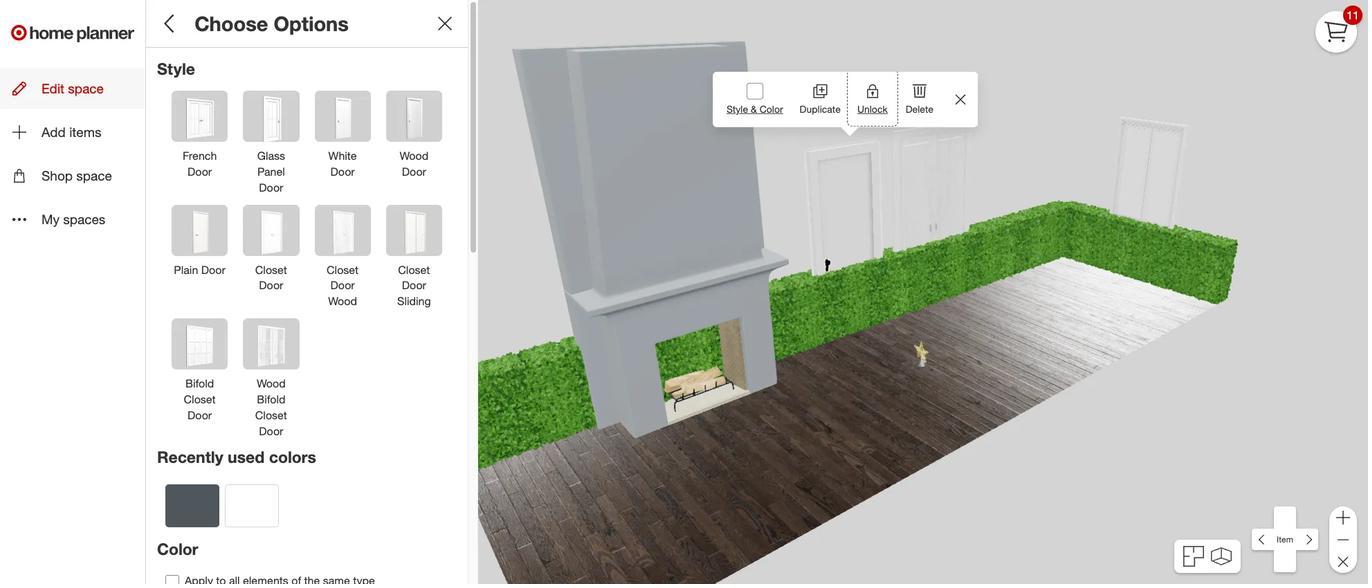 Task type: describe. For each thing, give the bounding box(es) containing it.
edit space
[[42, 80, 104, 96]]

shop
[[42, 168, 73, 184]]

door inside glass panel door
[[259, 180, 283, 194]]

11
[[1347, 8, 1359, 22]]

door for french door
[[188, 165, 212, 178]]

glass panel door
[[257, 149, 285, 194]]

recently used colors
[[157, 447, 316, 467]]

bifold closet door
[[184, 376, 216, 422]]

closet door wood
[[327, 263, 359, 308]]

bifold inside the bifold closet door
[[185, 376, 214, 390]]

spaces
[[63, 211, 105, 227]]

closet door
[[255, 263, 287, 292]]

front view button icon image
[[1211, 547, 1232, 566]]

style & color button
[[718, 72, 791, 127]]

wood for wood bifold closet door
[[257, 376, 286, 390]]

door for white door
[[330, 165, 355, 178]]

move asset east by 6" image
[[1296, 528, 1318, 551]]

closet for closet door sliding
[[398, 263, 430, 276]]

add items button
[[0, 112, 145, 152]]

style & color
[[727, 103, 783, 115]]

my
[[42, 211, 60, 227]]

sliding
[[397, 294, 431, 308]]

french
[[183, 149, 217, 163]]

edit space button
[[0, 68, 145, 109]]

closet door sliding
[[397, 263, 431, 308]]

wood bifold closet door
[[255, 376, 287, 438]]

my spaces button
[[0, 199, 145, 240]]

door for closet door sliding
[[402, 278, 426, 292]]

space for edit space
[[68, 80, 104, 96]]

shop space button
[[0, 155, 145, 196]]

closet for closet door wood
[[327, 263, 359, 276]]

plain
[[174, 263, 198, 276]]

Apply to all elements of the same type checkbox
[[165, 575, 179, 584]]

space for shop space
[[76, 168, 112, 184]]

white door
[[328, 149, 357, 178]]

shop space
[[42, 168, 112, 184]]

door for closet door wood
[[330, 278, 355, 292]]

style for style & color
[[727, 103, 748, 115]]

delete
[[906, 103, 934, 115]]

door inside the bifold closet door
[[188, 408, 212, 422]]



Task type: vqa. For each thing, say whether or not it's contained in the screenshot.
Find Stores "link"
no



Task type: locate. For each thing, give the bounding box(es) containing it.
space right "shop"
[[76, 168, 112, 184]]

items
[[69, 124, 101, 140]]

add
[[42, 124, 66, 140]]

style
[[157, 59, 195, 78], [727, 103, 748, 115]]

door inside closet door
[[259, 278, 283, 292]]

1 vertical spatial style
[[727, 103, 748, 115]]

item
[[1277, 534, 1293, 545]]

door for closet door
[[259, 278, 283, 292]]

choose
[[195, 11, 268, 36]]

home planner landing page image
[[11, 11, 134, 55]]

0 horizontal spatial style
[[157, 59, 195, 78]]

0 vertical spatial color
[[760, 103, 783, 115]]

door inside white door
[[330, 165, 355, 178]]

door inside french door
[[188, 165, 212, 178]]

&
[[751, 103, 757, 115]]

1 vertical spatial bifold
[[257, 392, 285, 406]]

0 vertical spatial space
[[68, 80, 104, 96]]

edit
[[42, 80, 64, 96]]

choose options
[[195, 11, 349, 36]]

move asset west by 6" image
[[1252, 528, 1274, 551]]

11 button
[[1316, 6, 1363, 53]]

0 vertical spatial bifold
[[185, 376, 214, 390]]

space right edit
[[68, 80, 104, 96]]

unlock button
[[849, 72, 896, 124]]

duplicate
[[800, 103, 841, 115]]

1 vertical spatial space
[[76, 168, 112, 184]]

options
[[274, 11, 349, 36]]

closet inside closet door sliding
[[398, 263, 430, 276]]

delete button
[[896, 72, 943, 124]]

french door
[[183, 149, 217, 178]]

duplicate button
[[791, 72, 849, 124]]

closet
[[255, 263, 287, 276], [327, 263, 359, 276], [398, 263, 430, 276], [184, 392, 216, 406], [255, 408, 287, 422]]

bifold inside wood bifold closet door
[[257, 392, 285, 406]]

glass
[[257, 149, 285, 163]]

panel
[[257, 165, 285, 178]]

0 vertical spatial style
[[157, 59, 195, 78]]

my spaces
[[42, 211, 105, 227]]

wood inside closet door wood
[[328, 294, 357, 308]]

door inside closet door wood
[[330, 278, 355, 292]]

unlock
[[857, 103, 888, 115]]

0 horizontal spatial wood
[[257, 376, 286, 390]]

color
[[760, 103, 783, 115], [157, 539, 198, 559]]

1 vertical spatial wood
[[328, 294, 357, 308]]

wood door
[[400, 149, 429, 178]]

bifold
[[185, 376, 214, 390], [257, 392, 285, 406]]

space inside 'button'
[[68, 80, 104, 96]]

color up apply to all elements of the same type option
[[157, 539, 198, 559]]

top view button icon image
[[1184, 546, 1204, 567]]

0 horizontal spatial color
[[157, 539, 198, 559]]

space inside button
[[76, 168, 112, 184]]

wood for wood door
[[400, 149, 429, 163]]

space
[[68, 80, 104, 96], [76, 168, 112, 184]]

closet for closet door
[[255, 263, 287, 276]]

1 horizontal spatial bifold
[[257, 392, 285, 406]]

1 horizontal spatial color
[[760, 103, 783, 115]]

door
[[188, 165, 212, 178], [330, 165, 355, 178], [402, 165, 426, 178], [259, 180, 283, 194], [201, 263, 226, 276], [259, 278, 283, 292], [330, 278, 355, 292], [402, 278, 426, 292], [188, 408, 212, 422], [259, 424, 283, 438]]

colors
[[269, 447, 316, 467]]

0 vertical spatial wood
[[400, 149, 429, 163]]

0 horizontal spatial bifold
[[185, 376, 214, 390]]

door inside the wood door
[[402, 165, 426, 178]]

color inside style & color button
[[760, 103, 783, 115]]

wood
[[400, 149, 429, 163], [328, 294, 357, 308], [257, 376, 286, 390]]

door for plain door
[[201, 263, 226, 276]]

add items
[[42, 124, 101, 140]]

door inside wood bifold closet door
[[259, 424, 283, 438]]

wood inside wood bifold closet door
[[257, 376, 286, 390]]

door inside closet door sliding
[[402, 278, 426, 292]]

1 horizontal spatial wood
[[328, 294, 357, 308]]

1 horizontal spatial style
[[727, 103, 748, 115]]

plain door
[[174, 263, 226, 276]]

white
[[328, 149, 357, 163]]

recently
[[157, 447, 223, 467]]

style for style
[[157, 59, 195, 78]]

used
[[228, 447, 265, 467]]

color right &
[[760, 103, 783, 115]]

2 vertical spatial wood
[[257, 376, 286, 390]]

door for wood door
[[402, 165, 426, 178]]

1 vertical spatial color
[[157, 539, 198, 559]]

style inside button
[[727, 103, 748, 115]]

2 horizontal spatial wood
[[400, 149, 429, 163]]



